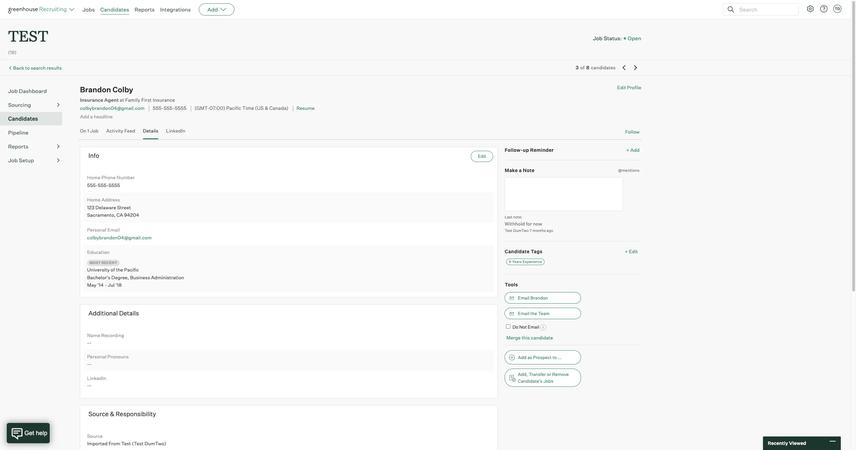 Task type: locate. For each thing, give the bounding box(es) containing it.
1 personal from the top
[[87, 227, 107, 233]]

details right additional
[[119, 310, 139, 317]]

pacific left time
[[226, 105, 241, 112]]

0 horizontal spatial the
[[116, 267, 123, 273]]

0 horizontal spatial 5555
[[109, 182, 120, 188]]

viewed
[[790, 441, 807, 447]]

agent
[[104, 97, 119, 103]]

edit for edit profile
[[618, 85, 627, 90]]

email up email the team
[[518, 295, 530, 301]]

resume link
[[297, 105, 315, 111]]

0 vertical spatial reports
[[135, 6, 155, 13]]

on 1 job
[[80, 128, 99, 134]]

0 horizontal spatial reports link
[[8, 143, 60, 151]]

this
[[522, 335, 530, 341]]

0 vertical spatial a
[[90, 114, 93, 119]]

1 vertical spatial linkedin
[[87, 376, 106, 381]]

business
[[130, 275, 150, 281]]

add inside popup button
[[208, 6, 218, 13]]

2 insurance from the left
[[153, 97, 175, 103]]

0 vertical spatial jobs
[[83, 6, 95, 13]]

1 horizontal spatial the
[[531, 311, 538, 316]]

colbybrandon04@gmail.com link
[[80, 105, 145, 111], [87, 235, 152, 241]]

test
[[505, 229, 513, 233], [121, 441, 131, 447]]

brandon up 'agent'
[[80, 85, 111, 94]]

a left headline
[[90, 114, 93, 119]]

0 horizontal spatial brandon
[[80, 85, 111, 94]]

& left responsibility
[[110, 411, 114, 418]]

test link
[[8, 19, 48, 47]]

0 vertical spatial the
[[116, 267, 123, 273]]

to right back
[[25, 65, 30, 71]]

or
[[547, 372, 552, 377]]

0 vertical spatial source
[[89, 411, 109, 418]]

a for add
[[90, 114, 93, 119]]

1 vertical spatial candidates
[[8, 116, 38, 122]]

- inside most recent university of the pacific bachelor's degree , business administration may '14 - jul '18
[[105, 282, 107, 288]]

personal inside personal email colbybrandon04@gmail.com
[[87, 227, 107, 233]]

pacific inside most recent university of the pacific bachelor's degree , business administration may '14 - jul '18
[[124, 267, 139, 273]]

insurance up add a headline
[[80, 97, 103, 103]]

up
[[523, 147, 530, 153]]

the inside most recent university of the pacific bachelor's degree , business administration may '14 - jul '18
[[116, 267, 123, 273]]

td
[[836, 6, 841, 11]]

2 personal from the top
[[87, 354, 107, 360]]

'14
[[98, 282, 104, 288]]

5555
[[175, 105, 187, 112], [109, 182, 120, 188]]

+ add link
[[627, 147, 640, 153]]

configure image
[[807, 5, 815, 13]]

personal email colbybrandon04@gmail.com
[[87, 227, 152, 241]]

0 horizontal spatial details
[[119, 310, 139, 317]]

1 horizontal spatial 5555
[[175, 105, 187, 112]]

candidates link
[[100, 6, 129, 13], [8, 115, 60, 123]]

linkedin down 555-555-5555
[[166, 128, 186, 134]]

home inside "home address 123 delaware street sacramento, ca 94204"
[[87, 197, 101, 203]]

1 vertical spatial source
[[87, 434, 103, 439]]

1
[[87, 128, 89, 134]]

email up not
[[518, 311, 530, 316]]

to left ...
[[553, 355, 557, 361]]

1 vertical spatial home
[[87, 197, 101, 203]]

test down withhold
[[505, 229, 513, 233]]

@mentions link
[[619, 167, 640, 174]]

1 horizontal spatial details
[[143, 128, 159, 134]]

personal down the sacramento,
[[87, 227, 107, 233]]

now
[[534, 221, 543, 227]]

add inside button
[[518, 355, 527, 361]]

of down recent
[[111, 267, 115, 273]]

0 horizontal spatial linkedin
[[87, 376, 106, 381]]

source imported from test (test dumtwo)
[[87, 434, 167, 447]]

1 home from the top
[[87, 175, 101, 180]]

edit for edit
[[478, 154, 487, 159]]

2 home from the top
[[87, 197, 101, 203]]

linkedin for linkedin --
[[87, 376, 106, 381]]

the left team
[[531, 311, 538, 316]]

recording
[[101, 333, 124, 339]]

job dashboard
[[8, 88, 47, 95]]

1 vertical spatial edit
[[478, 154, 487, 159]]

job up sourcing at the top of page
[[8, 88, 18, 95]]

results
[[47, 65, 62, 71]]

1 vertical spatial details
[[119, 310, 139, 317]]

0 horizontal spatial of
[[111, 267, 115, 273]]

1 vertical spatial the
[[531, 311, 538, 316]]

candidates link down sourcing link
[[8, 115, 60, 123]]

reports link down 'pipeline' link
[[8, 143, 60, 151]]

& right (us
[[265, 105, 269, 112]]

1 vertical spatial 5555
[[109, 182, 120, 188]]

1 horizontal spatial reports link
[[135, 6, 155, 13]]

reports
[[135, 6, 155, 13], [8, 143, 28, 150]]

1 vertical spatial +
[[625, 249, 629, 254]]

the up 'degree'
[[116, 267, 123, 273]]

0 horizontal spatial jobs
[[83, 6, 95, 13]]

0 horizontal spatial edit
[[478, 154, 487, 159]]

linkedin down the personal pronouns --
[[87, 376, 106, 381]]

email down 'ca' at the top of the page
[[108, 227, 120, 233]]

0 vertical spatial to
[[25, 65, 30, 71]]

1 vertical spatial brandon
[[531, 295, 549, 301]]

1 horizontal spatial pacific
[[226, 105, 241, 112]]

1 vertical spatial reports
[[8, 143, 28, 150]]

on
[[80, 128, 86, 134]]

colbybrandon04@gmail.com
[[80, 105, 145, 111], [87, 235, 152, 241]]

0 vertical spatial 5555
[[175, 105, 187, 112]]

home inside home phone number 555-555-5555
[[87, 175, 101, 180]]

1 vertical spatial personal
[[87, 354, 107, 360]]

home address 123 delaware street sacramento, ca 94204
[[87, 197, 139, 218]]

(19)
[[8, 49, 17, 55]]

1 horizontal spatial a
[[519, 168, 522, 173]]

resume
[[297, 105, 315, 111]]

0 horizontal spatial reports
[[8, 143, 28, 150]]

home up 123
[[87, 197, 101, 203]]

1 vertical spatial of
[[111, 267, 115, 273]]

colbybrandon04@gmail.com down 'ca' at the top of the page
[[87, 235, 152, 241]]

1 vertical spatial to
[[553, 355, 557, 361]]

pacific up ,
[[124, 267, 139, 273]]

0 horizontal spatial pacific
[[124, 267, 139, 273]]

add for add
[[208, 6, 218, 13]]

colbybrandon04@gmail.com link down 'ca' at the top of the page
[[87, 235, 152, 241]]

name recording --
[[87, 333, 124, 346]]

brandon up email the team button
[[531, 295, 549, 301]]

team
[[539, 311, 550, 316]]

0 vertical spatial edit
[[618, 85, 627, 90]]

1 vertical spatial test
[[121, 441, 131, 447]]

0 horizontal spatial test
[[121, 441, 131, 447]]

jobs
[[83, 6, 95, 13], [544, 379, 554, 384]]

do
[[513, 325, 519, 330]]

0 horizontal spatial &
[[110, 411, 114, 418]]

add as prospect to ...
[[518, 355, 562, 361]]

reminder
[[531, 147, 554, 153]]

Do Not Email checkbox
[[507, 325, 511, 329]]

candidate tags
[[505, 249, 543, 254]]

colbybrandon04@gmail.com link down 'agent'
[[80, 105, 145, 111]]

note
[[523, 168, 535, 173]]

pipeline
[[8, 129, 28, 136]]

candidates down sourcing at the top of page
[[8, 116, 38, 122]]

1 vertical spatial jobs
[[544, 379, 554, 384]]

0 vertical spatial brandon
[[80, 85, 111, 94]]

job left status:
[[594, 35, 603, 42]]

home left 'phone'
[[87, 175, 101, 180]]

last note: withhold for now test dumtwo               7 months               ago
[[505, 215, 554, 233]]

of inside most recent university of the pacific bachelor's degree , business administration may '14 - jul '18
[[111, 267, 115, 273]]

1 horizontal spatial linkedin
[[166, 128, 186, 134]]

sacramento,
[[87, 212, 116, 218]]

personal down name recording --
[[87, 354, 107, 360]]

None text field
[[505, 177, 624, 211]]

2 horizontal spatial edit
[[630, 249, 639, 254]]

1 horizontal spatial candidates
[[100, 6, 129, 13]]

test left "(test" at the bottom left of the page
[[121, 441, 131, 447]]

imported
[[87, 441, 108, 447]]

1 vertical spatial pacific
[[124, 267, 139, 273]]

job for job setup
[[8, 157, 18, 164]]

colbybrandon04@gmail.com down 'agent'
[[80, 105, 145, 111]]

+ for + add
[[627, 147, 630, 153]]

edit profile link
[[618, 85, 642, 90]]

follow link
[[626, 129, 640, 135]]

add for add a headline
[[80, 114, 89, 119]]

experience
[[523, 260, 543, 264]]

5555 down 'phone'
[[109, 182, 120, 188]]

1 horizontal spatial jobs
[[544, 379, 554, 384]]

0 horizontal spatial insurance
[[80, 97, 103, 103]]

0 vertical spatial personal
[[87, 227, 107, 233]]

street
[[117, 205, 131, 211]]

job dashboard link
[[8, 87, 60, 95]]

edit link
[[471, 151, 494, 162]]

4 years experience
[[509, 260, 543, 264]]

1 horizontal spatial edit
[[618, 85, 627, 90]]

merge this candidate link
[[507, 335, 554, 341]]

source inside source imported from test (test dumtwo)
[[87, 434, 103, 439]]

0 vertical spatial home
[[87, 175, 101, 180]]

job left setup
[[8, 157, 18, 164]]

7
[[530, 229, 532, 233]]

job inside "link"
[[8, 88, 18, 95]]

555-
[[153, 105, 164, 112], [164, 105, 175, 112], [87, 182, 98, 188], [98, 182, 109, 188]]

(test
[[132, 441, 144, 447]]

details link
[[143, 128, 159, 138]]

as
[[528, 355, 533, 361]]

jobs inside add, transfer or remove candidate's jobs
[[544, 379, 554, 384]]

+ edit link
[[624, 247, 640, 256]]

reports down pipeline
[[8, 143, 28, 150]]

3 of 8 candidates
[[576, 65, 616, 70]]

0 vertical spatial &
[[265, 105, 269, 112]]

0 vertical spatial reports link
[[135, 6, 155, 13]]

phone
[[102, 175, 116, 180]]

reports link left integrations link
[[135, 6, 155, 13]]

5555 left (gmt-
[[175, 105, 187, 112]]

1 horizontal spatial of
[[581, 65, 585, 70]]

1 horizontal spatial test
[[505, 229, 513, 233]]

candidates
[[592, 65, 616, 70]]

add button
[[199, 3, 235, 16]]

0 horizontal spatial candidates
[[8, 116, 38, 122]]

personal inside the personal pronouns --
[[87, 354, 107, 360]]

add a headline
[[80, 114, 113, 119]]

1 horizontal spatial insurance
[[153, 97, 175, 103]]

test
[[8, 26, 48, 46]]

555- down 'phone'
[[98, 182, 109, 188]]

of right 3 in the right of the page
[[581, 65, 585, 70]]

candidates link right 'jobs' link
[[100, 6, 129, 13]]

address
[[102, 197, 120, 203]]

1 vertical spatial colbybrandon04@gmail.com link
[[87, 235, 152, 241]]

a left note
[[519, 168, 522, 173]]

1 horizontal spatial candidates link
[[100, 6, 129, 13]]

1 vertical spatial candidates link
[[8, 115, 60, 123]]

most
[[90, 261, 101, 265]]

administration
[[151, 275, 184, 281]]

1 horizontal spatial brandon
[[531, 295, 549, 301]]

td button
[[834, 5, 842, 13]]

&
[[265, 105, 269, 112], [110, 411, 114, 418]]

candidates right 'jobs' link
[[100, 6, 129, 13]]

ago
[[547, 229, 554, 233]]

1 insurance from the left
[[80, 97, 103, 103]]

0 horizontal spatial a
[[90, 114, 93, 119]]

bachelor's
[[87, 275, 110, 281]]

colby
[[113, 85, 133, 94]]

0 horizontal spatial candidates link
[[8, 115, 60, 123]]

1 vertical spatial a
[[519, 168, 522, 173]]

1 horizontal spatial to
[[553, 355, 557, 361]]

source for source imported from test (test dumtwo)
[[87, 434, 103, 439]]

reports link
[[135, 6, 155, 13], [8, 143, 60, 151]]

0 vertical spatial test
[[505, 229, 513, 233]]

1 vertical spatial &
[[110, 411, 114, 418]]

reports inside reports link
[[8, 143, 28, 150]]

email right not
[[528, 325, 540, 330]]

0 vertical spatial linkedin
[[166, 128, 186, 134]]

0 vertical spatial +
[[627, 147, 630, 153]]

0 horizontal spatial to
[[25, 65, 30, 71]]

details right feed
[[143, 128, 159, 134]]

reports left integrations link
[[135, 6, 155, 13]]

email inside button
[[518, 311, 530, 316]]

insurance up 555-555-5555
[[153, 97, 175, 103]]

1 vertical spatial colbybrandon04@gmail.com
[[87, 235, 152, 241]]



Task type: describe. For each thing, give the bounding box(es) containing it.
candidate
[[532, 335, 554, 341]]

remove
[[553, 372, 569, 377]]

0 vertical spatial colbybrandon04@gmail.com link
[[80, 105, 145, 111]]

profile
[[628, 85, 642, 90]]

personal for colbybrandon04@gmail.com
[[87, 227, 107, 233]]

123
[[87, 205, 94, 211]]

additional details
[[89, 310, 139, 317]]

the inside button
[[531, 311, 538, 316]]

tools
[[505, 282, 518, 288]]

years
[[513, 260, 522, 264]]

merge this candidate
[[507, 335, 554, 341]]

a for make
[[519, 168, 522, 173]]

delaware
[[96, 205, 116, 211]]

07:00)
[[210, 105, 225, 112]]

first
[[141, 97, 152, 103]]

@mentions
[[619, 168, 640, 173]]

add,
[[518, 372, 528, 377]]

linkedin for linkedin
[[166, 128, 186, 134]]

prospect
[[534, 355, 552, 361]]

1 horizontal spatial reports
[[135, 6, 155, 13]]

home for delaware
[[87, 197, 101, 203]]

linkedin --
[[87, 376, 106, 389]]

job setup
[[8, 157, 34, 164]]

94204
[[124, 212, 139, 218]]

home for 555-
[[87, 175, 101, 180]]

months
[[533, 229, 546, 233]]

0 vertical spatial candidates
[[100, 6, 129, 13]]

0 vertical spatial details
[[143, 128, 159, 134]]

make
[[505, 168, 518, 173]]

email brandon
[[518, 295, 549, 301]]

to inside add as prospect to ... button
[[553, 355, 557, 361]]

job for job status:
[[594, 35, 603, 42]]

add, transfer or remove candidate's jobs
[[518, 372, 569, 384]]

job for job dashboard
[[8, 88, 18, 95]]

dumtwo)
[[145, 441, 166, 447]]

canada)
[[270, 105, 289, 112]]

follow
[[626, 129, 640, 135]]

1 horizontal spatial &
[[265, 105, 269, 112]]

name
[[87, 333, 100, 339]]

test inside last note: withhold for now test dumtwo               7 months               ago
[[505, 229, 513, 233]]

note:
[[514, 215, 523, 220]]

brandon colby insurance agent at family first insurance
[[80, 85, 175, 103]]

555- up details link
[[153, 105, 164, 112]]

from
[[109, 441, 120, 447]]

0 vertical spatial of
[[581, 65, 585, 70]]

do not email
[[513, 325, 540, 330]]

0 vertical spatial candidates link
[[100, 6, 129, 13]]

integrations
[[160, 6, 191, 13]]

not
[[520, 325, 527, 330]]

tags
[[531, 249, 543, 254]]

2 vertical spatial edit
[[630, 249, 639, 254]]

add as prospect to ... button
[[505, 351, 582, 365]]

test inside source imported from test (test dumtwo)
[[121, 441, 131, 447]]

source for source & responsibility
[[89, 411, 109, 418]]

email the team button
[[505, 308, 582, 319]]

follow-up reminder
[[505, 147, 554, 153]]

personal for -
[[87, 354, 107, 360]]

555- up linkedin link
[[164, 105, 175, 112]]

edit profile
[[618, 85, 642, 90]]

linkedin link
[[166, 128, 186, 138]]

+ for + edit
[[625, 249, 629, 254]]

0 vertical spatial colbybrandon04@gmail.com
[[80, 105, 145, 111]]

brandon inside "brandon colby insurance agent at family first insurance"
[[80, 85, 111, 94]]

at
[[120, 97, 124, 103]]

+ edit
[[625, 249, 639, 254]]

greenhouse recruiting image
[[8, 5, 69, 14]]

time
[[243, 105, 254, 112]]

number
[[117, 175, 135, 180]]

merge
[[507, 335, 521, 341]]

3
[[576, 65, 579, 70]]

activity feed link
[[106, 128, 135, 138]]

back
[[13, 65, 24, 71]]

jul
[[108, 282, 115, 288]]

add for add as prospect to ...
[[518, 355, 527, 361]]

Search text field
[[738, 5, 793, 14]]

on 1 job link
[[80, 128, 99, 138]]

0 vertical spatial pacific
[[226, 105, 241, 112]]

withhold
[[505, 221, 525, 227]]

transfer
[[529, 372, 547, 377]]

follow-
[[505, 147, 523, 153]]

email brandon button
[[505, 292, 582, 304]]

(gmt-07:00) pacific time (us & canada)
[[195, 105, 289, 112]]

5555 inside home phone number 555-555-5555
[[109, 182, 120, 188]]

personal pronouns --
[[87, 354, 129, 367]]

+ add
[[627, 147, 640, 153]]

sourcing
[[8, 102, 31, 108]]

activity feed
[[106, 128, 135, 134]]

dashboard
[[19, 88, 47, 95]]

pronouns
[[108, 354, 129, 360]]

for
[[526, 221, 533, 227]]

...
[[558, 355, 562, 361]]

555- up 123
[[87, 182, 98, 188]]

brandon inside email brandon button
[[531, 295, 549, 301]]

sourcing link
[[8, 101, 60, 109]]

candidate
[[505, 249, 530, 254]]

setup
[[19, 157, 34, 164]]

additional
[[89, 310, 118, 317]]

info
[[89, 152, 99, 159]]

8
[[587, 65, 590, 70]]

email inside button
[[518, 295, 530, 301]]

jobs link
[[83, 6, 95, 13]]

home phone number 555-555-5555
[[87, 175, 135, 188]]

555-555-5555
[[153, 105, 187, 112]]

add, transfer or remove candidate's jobs button
[[505, 369, 582, 387]]

email inside personal email colbybrandon04@gmail.com
[[108, 227, 120, 233]]

candidate's
[[518, 379, 543, 384]]

back to search results
[[13, 65, 62, 71]]

make a note
[[505, 168, 535, 173]]

education
[[87, 250, 110, 255]]

1 vertical spatial reports link
[[8, 143, 60, 151]]

job right 1
[[90, 128, 99, 134]]

headline
[[94, 114, 113, 119]]

may
[[87, 282, 97, 288]]



Task type: vqa. For each thing, say whether or not it's contained in the screenshot.
ago
yes



